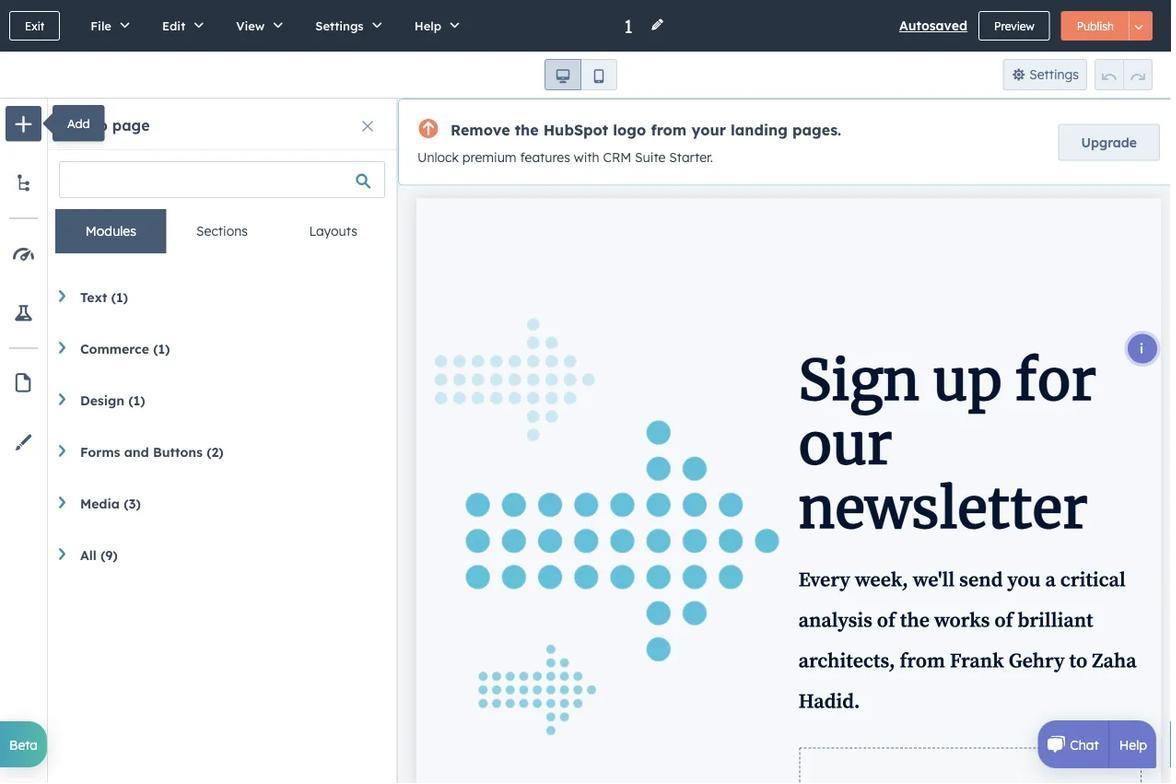 Task type: vqa. For each thing, say whether or not it's contained in the screenshot.
checkbox
no



Task type: describe. For each thing, give the bounding box(es) containing it.
logo
[[613, 120, 647, 139]]

add for add
[[66, 116, 86, 130]]

crm
[[603, 149, 632, 166]]

help button
[[395, 0, 473, 52]]

beta button
[[0, 722, 47, 768]]

view
[[236, 18, 265, 33]]

exit
[[25, 19, 44, 33]]

unlock
[[418, 149, 459, 166]]

1 group from the left
[[545, 59, 618, 90]]

help inside "help" button
[[415, 18, 442, 33]]

0 vertical spatial settings button
[[296, 0, 395, 52]]

file
[[91, 18, 111, 33]]

modules link
[[55, 209, 167, 254]]

layouts
[[309, 223, 358, 239]]

suite
[[635, 149, 666, 166]]

autosaved button
[[900, 15, 968, 37]]

your
[[692, 120, 727, 139]]

chat
[[1071, 737, 1100, 753]]

the
[[515, 120, 539, 139]]

preview
[[995, 19, 1035, 33]]

autosaved
[[900, 18, 968, 34]]

0 vertical spatial settings
[[316, 18, 364, 33]]

premium
[[463, 149, 517, 166]]

pages.
[[793, 120, 842, 139]]

page
[[112, 116, 150, 135]]

upgrade
[[1082, 134, 1138, 150]]

landing
[[731, 120, 788, 139]]

from
[[651, 120, 687, 139]]

remove
[[451, 120, 510, 139]]

publish group
[[1062, 11, 1153, 41]]

remove the hubspot logo from your landing pages.
[[451, 120, 842, 139]]

sections
[[196, 223, 248, 239]]

sections link
[[167, 209, 278, 254]]



Task type: locate. For each thing, give the bounding box(es) containing it.
0 horizontal spatial help
[[415, 18, 442, 33]]

1 add from the left
[[59, 116, 88, 135]]

0 horizontal spatial settings
[[316, 18, 364, 33]]

features
[[521, 149, 571, 166]]

close image
[[362, 121, 373, 132]]

hubspot
[[544, 120, 609, 139]]

modules
[[86, 223, 136, 239]]

help
[[415, 18, 442, 33], [1120, 737, 1148, 753]]

1 vertical spatial settings
[[1030, 66, 1080, 83]]

group down 'publish' group
[[1095, 59, 1153, 90]]

1 horizontal spatial settings
[[1030, 66, 1080, 83]]

0 vertical spatial help
[[415, 18, 442, 33]]

layouts link
[[278, 209, 389, 254]]

publish
[[1078, 19, 1115, 33]]

exit link
[[9, 11, 60, 41]]

add to page
[[59, 116, 150, 135]]

file button
[[71, 0, 143, 52]]

2 group from the left
[[1095, 59, 1153, 90]]

0 horizontal spatial group
[[545, 59, 618, 90]]

starter.
[[670, 149, 714, 166]]

None field
[[623, 13, 639, 38]]

1 vertical spatial help
[[1120, 737, 1148, 753]]

settings
[[316, 18, 364, 33], [1030, 66, 1080, 83]]

unlock premium features with crm suite starter.
[[418, 149, 714, 166]]

1 horizontal spatial group
[[1095, 59, 1153, 90]]

0 horizontal spatial settings button
[[296, 0, 395, 52]]

group up hubspot
[[545, 59, 618, 90]]

view button
[[217, 0, 296, 52]]

upgrade link
[[1059, 124, 1161, 161]]

add for add to page
[[59, 116, 88, 135]]

with
[[574, 149, 600, 166]]

settings button
[[296, 0, 395, 52], [1004, 59, 1088, 90]]

1 horizontal spatial settings button
[[1004, 59, 1088, 90]]

1 horizontal spatial help
[[1120, 737, 1148, 753]]

edit
[[162, 18, 186, 33]]

tab list
[[55, 209, 389, 254]]

beta
[[9, 737, 38, 753]]

settings down preview
[[1030, 66, 1080, 83]]

2 add from the left
[[66, 116, 86, 130]]

tab panel
[[55, 254, 389, 284]]

1 vertical spatial settings button
[[1004, 59, 1088, 90]]

edit button
[[143, 0, 217, 52]]

group
[[545, 59, 618, 90], [1095, 59, 1153, 90]]

settings right view button
[[316, 18, 364, 33]]

add
[[59, 116, 88, 135], [66, 116, 86, 130]]

publish button
[[1062, 11, 1130, 41]]

preview button
[[979, 11, 1051, 41]]

Search search field
[[59, 161, 385, 198]]

tab list containing modules
[[55, 209, 389, 254]]

to
[[93, 116, 108, 135]]



